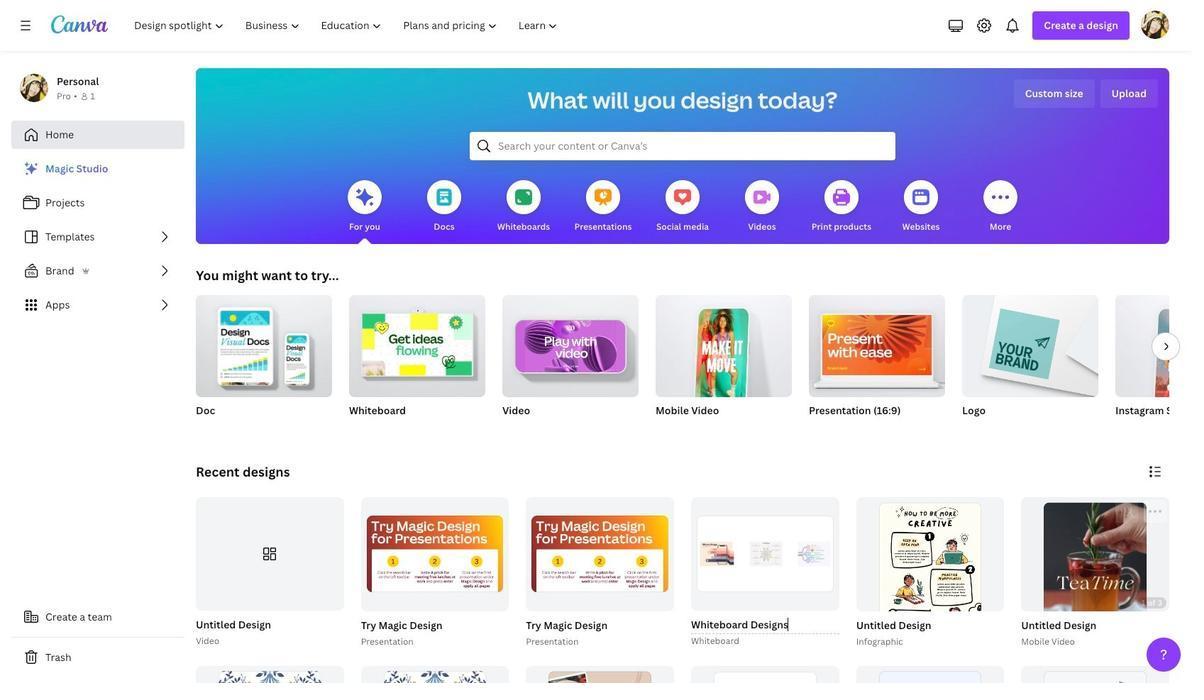 Task type: locate. For each thing, give the bounding box(es) containing it.
list
[[11, 155, 185, 319]]

None search field
[[470, 132, 896, 160]]

None field
[[691, 617, 839, 635]]

group
[[196, 290, 332, 436], [196, 290, 332, 397], [349, 290, 485, 436], [349, 290, 485, 397], [502, 290, 639, 436], [502, 290, 639, 397], [656, 290, 792, 436], [656, 290, 792, 406], [809, 290, 945, 436], [809, 290, 945, 397], [962, 290, 1099, 436], [962, 290, 1099, 397], [1116, 295, 1192, 436], [1116, 295, 1192, 397], [193, 498, 344, 649], [196, 498, 344, 611], [358, 498, 509, 649], [361, 498, 509, 611], [523, 498, 674, 649], [526, 498, 674, 611], [688, 498, 839, 649], [691, 498, 839, 611], [854, 498, 1005, 683], [1019, 498, 1170, 683], [1022, 498, 1170, 683], [196, 666, 344, 683], [361, 666, 509, 683], [526, 666, 674, 683], [691, 666, 839, 683], [856, 666, 1005, 683], [1022, 666, 1170, 683]]

stephanie aranda image
[[1141, 11, 1170, 39]]



Task type: vqa. For each thing, say whether or not it's contained in the screenshot.
to
no



Task type: describe. For each thing, give the bounding box(es) containing it.
Search search field
[[498, 133, 867, 160]]

top level navigation element
[[125, 11, 570, 40]]



